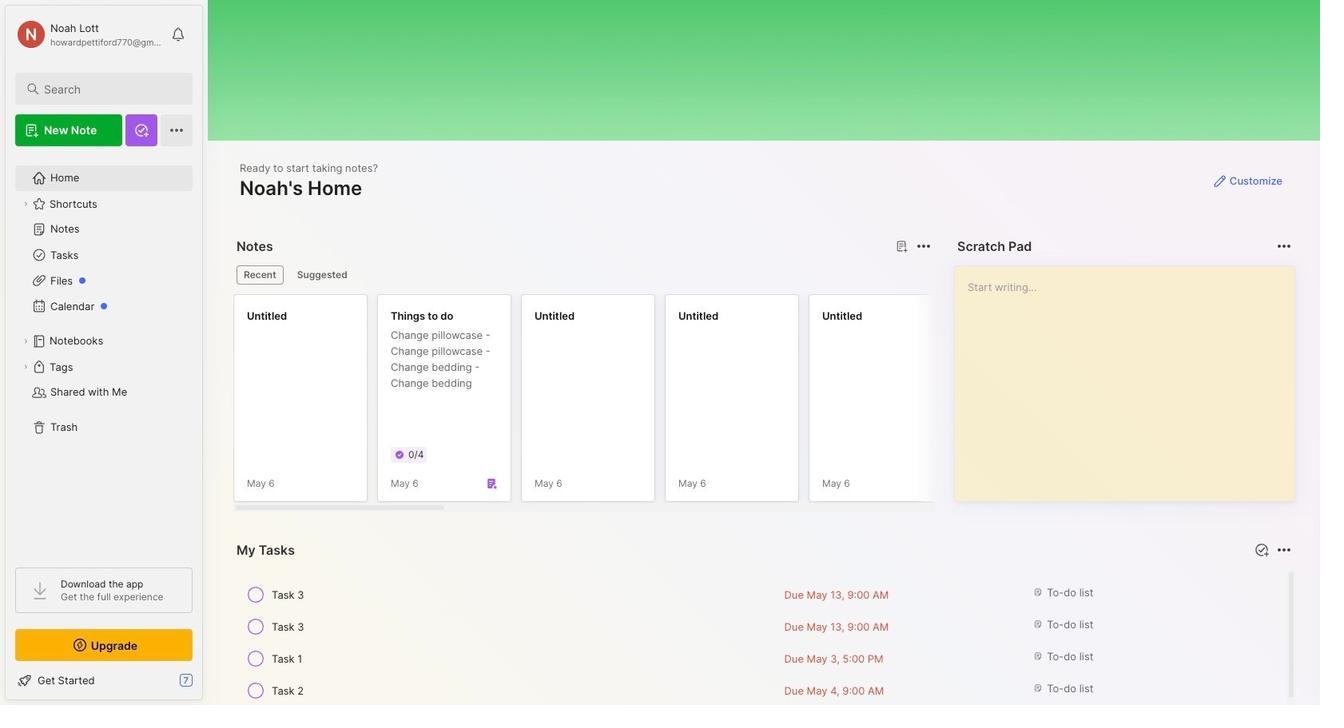 Task type: locate. For each thing, give the bounding box(es) containing it.
row group
[[233, 294, 1321, 512], [233, 579, 1296, 705]]

expand tags image
[[21, 362, 30, 372]]

click to collapse image
[[202, 676, 214, 695]]

None search field
[[44, 79, 178, 98]]

1 horizontal spatial tab
[[290, 265, 355, 285]]

more actions image
[[915, 237, 934, 256], [1275, 237, 1294, 256]]

0 horizontal spatial more actions field
[[913, 235, 935, 257]]

2 row group from the top
[[233, 579, 1296, 705]]

1 more actions field from the left
[[913, 235, 935, 257]]

1 horizontal spatial more actions image
[[1275, 237, 1294, 256]]

Search text field
[[44, 82, 178, 97]]

0 vertical spatial row group
[[233, 294, 1321, 512]]

2 more actions image from the left
[[1275, 237, 1294, 256]]

0 horizontal spatial more actions image
[[915, 237, 934, 256]]

tree
[[6, 156, 202, 553]]

1 vertical spatial row group
[[233, 579, 1296, 705]]

new task image
[[1254, 542, 1270, 558]]

0 horizontal spatial tab
[[237, 265, 284, 285]]

tab
[[237, 265, 284, 285], [290, 265, 355, 285]]

1 horizontal spatial more actions field
[[1273, 235, 1296, 257]]

tab list
[[237, 265, 929, 285]]

More actions field
[[913, 235, 935, 257], [1273, 235, 1296, 257]]

more actions image for 1st more actions field from left
[[915, 237, 934, 256]]

1 more actions image from the left
[[915, 237, 934, 256]]



Task type: describe. For each thing, give the bounding box(es) containing it.
Account field
[[15, 18, 163, 50]]

2 more actions field from the left
[[1273, 235, 1296, 257]]

none search field inside main element
[[44, 79, 178, 98]]

1 row group from the top
[[233, 294, 1321, 512]]

2 tab from the left
[[290, 265, 355, 285]]

main element
[[0, 0, 208, 705]]

Start writing… text field
[[968, 266, 1294, 488]]

Help and Learning task checklist field
[[6, 668, 202, 693]]

tree inside main element
[[6, 156, 202, 553]]

1 tab from the left
[[237, 265, 284, 285]]

more actions image for second more actions field from left
[[1275, 237, 1294, 256]]

expand notebooks image
[[21, 337, 30, 346]]



Task type: vqa. For each thing, say whether or not it's contained in the screenshot.
second "row group" from the top
yes



